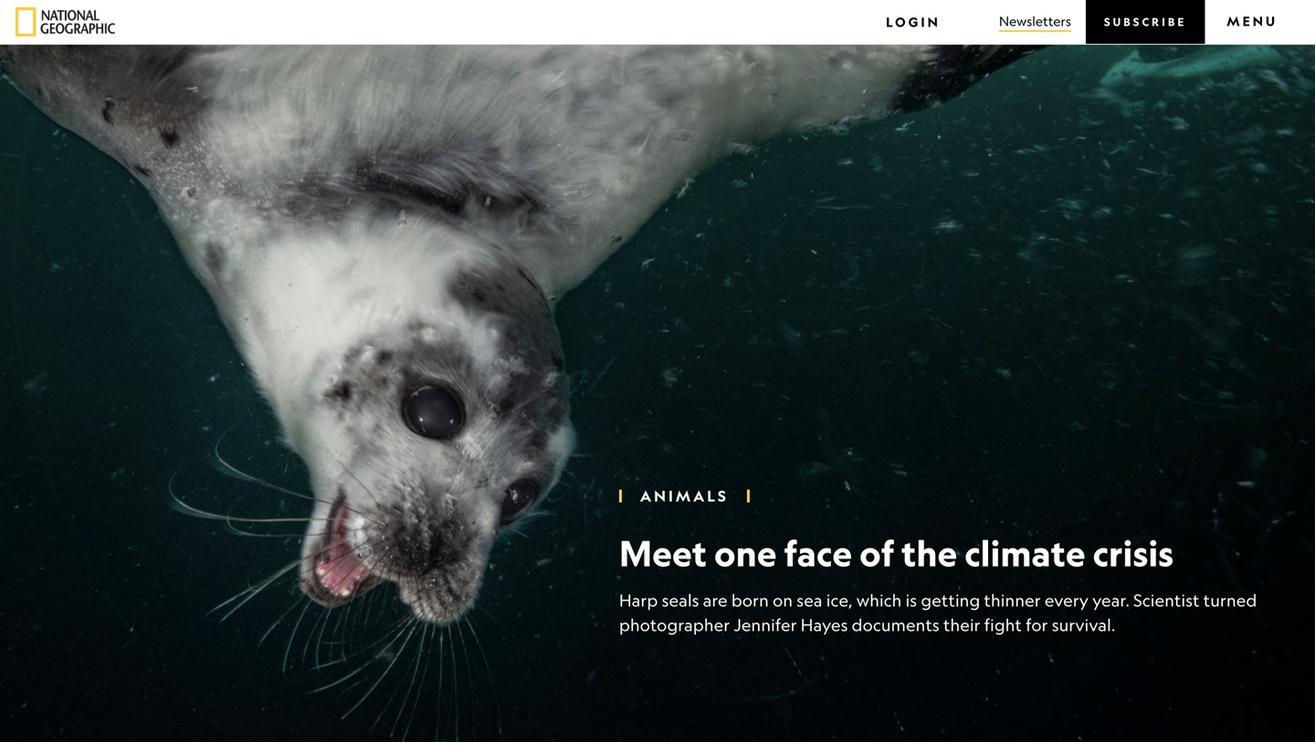 Task type: vqa. For each thing, say whether or not it's contained in the screenshot.
photographer
yes



Task type: describe. For each thing, give the bounding box(es) containing it.
animals link
[[640, 487, 729, 506]]

survival.
[[1052, 615, 1116, 635]]

which
[[857, 591, 902, 611]]

thinner
[[984, 591, 1041, 611]]

face
[[784, 532, 852, 575]]

their
[[944, 615, 981, 635]]

meet one face of the climate crisis
[[619, 532, 1174, 575]]

photographer
[[619, 615, 730, 635]]

newsletters
[[999, 13, 1071, 29]]

is
[[906, 591, 917, 611]]

subscribe link
[[1086, 0, 1205, 44]]

documents
[[852, 615, 940, 635]]

climate
[[965, 532, 1086, 575]]

meet
[[619, 532, 707, 575]]

on
[[773, 591, 793, 611]]

turned
[[1204, 591, 1257, 611]]

jennifer
[[734, 615, 797, 635]]

the
[[902, 532, 958, 575]]

fight
[[984, 615, 1022, 635]]

sea
[[797, 591, 823, 611]]

ice,
[[826, 591, 853, 611]]

for
[[1026, 615, 1048, 635]]

menu
[[1227, 13, 1278, 29]]

every
[[1045, 591, 1089, 611]]

seals
[[662, 591, 699, 611]]

are
[[703, 591, 728, 611]]



Task type: locate. For each thing, give the bounding box(es) containing it.
subscribe
[[1104, 15, 1187, 29]]

year.
[[1093, 591, 1130, 611]]

harp
[[619, 591, 658, 611]]

scientist
[[1134, 591, 1200, 611]]

login
[[886, 14, 941, 30]]

animals
[[640, 487, 729, 506]]

harp seals are born on sea ice, which is getting thinner every year. scientist turned photographer jennifer hayes documents their fight for survival.
[[619, 591, 1257, 635]]

of
[[860, 532, 894, 575]]

hayes
[[801, 615, 848, 635]]

born
[[732, 591, 769, 611]]

crisis
[[1093, 532, 1174, 575]]

a fluffy seal pub with wide eyes flipping over underwater below a chunk of ice. image
[[0, 45, 1315, 743]]

menu button
[[1220, 6, 1300, 36]]

one
[[714, 532, 777, 575]]

login button
[[879, 7, 948, 37]]

getting
[[921, 591, 980, 611]]

national geographic logo - home image
[[16, 7, 115, 37]]

newsletters link
[[999, 12, 1071, 32]]



